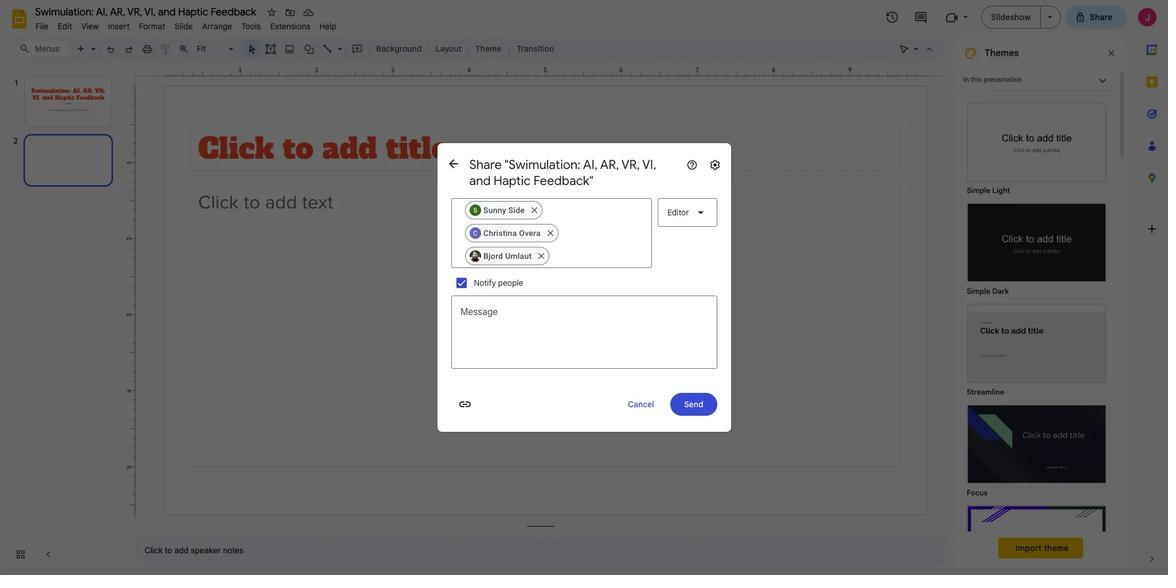 Task type: describe. For each thing, give the bounding box(es) containing it.
share. private to only me. image
[[1075, 12, 1085, 22]]

themes
[[985, 48, 1019, 59]]

simple light
[[967, 186, 1010, 196]]

menu bar inside menu bar banner
[[31, 15, 341, 34]]

import
[[1016, 544, 1042, 554]]

Menus field
[[14, 41, 72, 57]]

transition button
[[512, 40, 559, 57]]

Streamline radio
[[961, 298, 1113, 399]]

background
[[376, 44, 422, 54]]

simple for simple light
[[967, 186, 991, 196]]

import theme
[[1016, 544, 1069, 554]]

theme button
[[470, 40, 506, 57]]

dark
[[992, 287, 1009, 296]]

light
[[992, 186, 1010, 196]]

Simple Light radio
[[961, 96, 1113, 576]]

Focus radio
[[961, 399, 1113, 500]]

menu bar banner
[[0, 0, 1168, 576]]

focus
[[967, 489, 988, 498]]

Shift radio
[[961, 500, 1113, 576]]

import theme button
[[998, 539, 1083, 559]]



Task type: vqa. For each thing, say whether or not it's contained in the screenshot.
2nd Job from the bottom of the Document Outline element
no



Task type: locate. For each thing, give the bounding box(es) containing it.
streamline
[[967, 388, 1004, 397]]

mode and view toolbar
[[895, 37, 939, 60]]

navigation
[[0, 65, 126, 576]]

option group
[[955, 91, 1118, 576]]

0 vertical spatial simple
[[967, 186, 991, 196]]

Rename text field
[[31, 5, 263, 18]]

theme
[[475, 44, 501, 54]]

option group containing simple light
[[955, 91, 1118, 576]]

transition
[[517, 44, 554, 54]]

main toolbar
[[71, 40, 560, 57]]

themes section
[[955, 37, 1127, 576]]

Simple Dark radio
[[961, 197, 1113, 298]]

simple dark
[[967, 287, 1009, 296]]

background button
[[371, 40, 427, 57]]

tab list
[[1136, 34, 1168, 544]]

simple left light
[[967, 186, 991, 196]]

themes application
[[0, 0, 1168, 576]]

1 vertical spatial simple
[[967, 287, 991, 296]]

simple inside "option"
[[967, 186, 991, 196]]

simple for simple dark
[[967, 287, 991, 296]]

theme
[[1044, 544, 1069, 554]]

navigation inside themes application
[[0, 65, 126, 576]]

simple inside option
[[967, 287, 991, 296]]

tab list inside menu bar banner
[[1136, 34, 1168, 544]]

simple left "dark"
[[967, 287, 991, 296]]

menu bar
[[31, 15, 341, 34]]

Star checkbox
[[264, 5, 280, 21]]

1 simple from the top
[[967, 186, 991, 196]]

simple
[[967, 186, 991, 196], [967, 287, 991, 296]]

shift image
[[968, 507, 1106, 576]]

2 simple from the top
[[967, 287, 991, 296]]

option group inside themes section
[[955, 91, 1118, 576]]



